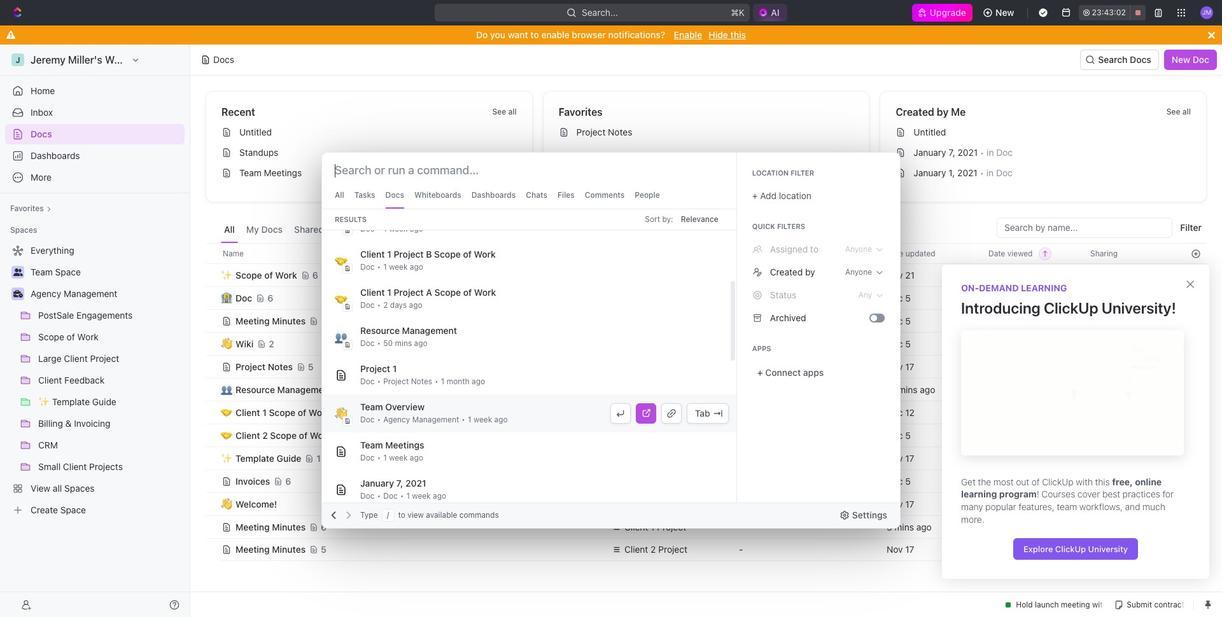 Task type: locate. For each thing, give the bounding box(es) containing it.
created left me
[[896, 106, 935, 118]]

1 horizontal spatial all
[[1183, 107, 1192, 117]]

2 vertical spatial project notes
[[384, 377, 432, 387]]

assigned down filters
[[770, 244, 808, 255]]

mins
[[395, 339, 412, 348], [899, 384, 918, 395], [1001, 453, 1021, 464], [1001, 476, 1020, 487], [997, 499, 1017, 510], [895, 522, 914, 533], [997, 522, 1016, 533]]

row containing project notes
[[206, 354, 1207, 380]]

untitled for created by me
[[914, 127, 947, 138]]

search docs
[[1099, 54, 1152, 65]]

1 3 mins ago from the left
[[887, 522, 932, 533]]

🤝
[[335, 217, 348, 229], [335, 255, 348, 267], [335, 294, 348, 305]]

1 vertical spatial 🤝
[[335, 255, 348, 267]]

0 horizontal spatial agency management
[[31, 288, 117, 299]]

to right want
[[531, 29, 539, 40]]

archived right assigned button
[[485, 224, 523, 235]]

dec 5 for client 2 scope of work docs
[[887, 430, 911, 441]]

1 horizontal spatial 12
[[906, 407, 915, 418]]

nov 17 down dec 12
[[887, 453, 915, 464]]

favorites
[[559, 106, 603, 118], [10, 204, 44, 213]]

docs down inbox
[[31, 129, 52, 139]]

docs inside "link"
[[31, 129, 52, 139]]

5 row from the top
[[206, 331, 1207, 357]]

0 horizontal spatial meetings
[[264, 167, 302, 178]]

learning
[[962, 489, 998, 500]]

3 meeting minutes from the top
[[236, 545, 306, 555]]

by
[[937, 106, 949, 118], [806, 267, 816, 278]]

0 vertical spatial project notes
[[577, 127, 633, 138]]

2 vertical spatial agency management
[[625, 499, 712, 510]]

team meetings down standups
[[239, 167, 302, 178]]

+ for + connect apps
[[758, 367, 763, 378]]

nov 17 up 17 mins ago
[[887, 361, 915, 372]]

3 - from the top
[[739, 338, 743, 349]]

1 vertical spatial team
[[360, 402, 383, 413]]

in up january 1, 2021 • in doc
[[987, 147, 994, 158]]

1 week ago down client 1 project b scope of work
[[384, 262, 423, 272]]

team meetings down team overview
[[360, 440, 424, 451]]

clickup right the "explore"
[[1056, 545, 1087, 555]]

resource management up 50 mins ago
[[360, 325, 457, 336]]

column header down by:
[[604, 243, 732, 264]]

1 horizontal spatial team meetings
[[360, 440, 424, 451]]

doc
[[1193, 54, 1210, 65], [997, 147, 1013, 158], [997, 167, 1013, 178], [360, 224, 375, 234], [360, 262, 375, 272], [236, 293, 252, 303], [360, 301, 375, 310], [360, 339, 375, 348], [360, 377, 375, 387], [360, 415, 375, 425], [360, 453, 375, 463], [360, 492, 375, 501], [384, 492, 398, 501]]

1 vertical spatial by
[[806, 267, 816, 278]]

17 for minutes
[[906, 545, 915, 555]]

docs
[[213, 54, 234, 65], [1130, 54, 1152, 65], [31, 129, 52, 139], [386, 190, 404, 200], [261, 224, 283, 235], [333, 407, 354, 418], [334, 430, 356, 441]]

1 horizontal spatial date
[[989, 249, 1006, 258]]

4 nov from the top
[[887, 499, 903, 510]]

business time image inside sidebar navigation
[[13, 290, 23, 298]]

week for meetings
[[389, 453, 408, 463]]

1 week ago down 'client 2 project c scope of work'
[[384, 224, 423, 234]]

2 see from the left
[[1167, 107, 1181, 117]]

0 horizontal spatial created
[[770, 267, 803, 278]]

column header left name
[[206, 243, 220, 264]]

upgrade
[[930, 7, 967, 18]]

all
[[508, 107, 517, 117], [1183, 107, 1192, 117]]

1 horizontal spatial this
[[1096, 477, 1110, 488]]

table containing scope of work
[[206, 243, 1207, 563]]

2 meeting from the top
[[236, 522, 270, 533]]

agency management link
[[31, 284, 182, 304]]

5 nov from the top
[[887, 545, 903, 555]]

row containing welcome!
[[206, 493, 1207, 516]]

agency management inside sidebar navigation
[[31, 288, 117, 299]]

archived button
[[482, 218, 526, 243]]

1 nov 17 from the top
[[887, 361, 915, 372]]

0 vertical spatial agency management
[[31, 288, 117, 299]]

invoices
[[236, 476, 270, 487]]

1 row from the top
[[206, 243, 1207, 264]]

1 horizontal spatial agency
[[384, 415, 410, 425]]

nov down settings
[[887, 545, 903, 555]]

1 horizontal spatial created
[[896, 106, 935, 118]]

new right search docs
[[1172, 54, 1191, 65]]

dec for wiki
[[887, 338, 903, 349]]

🤝 up 👥
[[335, 294, 348, 305]]

1 vertical spatial 2021
[[958, 167, 978, 178]]

nov up settings
[[887, 499, 903, 510]]

0 vertical spatial meeting
[[236, 316, 270, 326]]

date inside date viewed button
[[989, 249, 1006, 258]]

0 vertical spatial xqnvl image
[[753, 267, 763, 278]]

- for row containing doc
[[739, 293, 743, 303]]

9 row from the top
[[206, 423, 1207, 449]]

6 - from the top
[[739, 545, 743, 555]]

all left tasks
[[335, 190, 344, 200]]

untitled link for recent
[[217, 122, 527, 143]]

1 week ago down the 1 month ago
[[468, 415, 508, 425]]

1 🤝 from the top
[[335, 217, 348, 229]]

- for row containing welcome!
[[739, 499, 743, 510]]

50
[[384, 339, 393, 348]]

cover
[[1078, 489, 1101, 500]]

in for january 7, 2021
[[987, 147, 994, 158]]

+ left connect
[[758, 367, 763, 378]]

project notes down wiki
[[236, 361, 293, 372]]

3 right more.
[[989, 522, 995, 533]]

1 vertical spatial +
[[758, 367, 763, 378]]

1 horizontal spatial see all button
[[1162, 104, 1197, 120]]

12 row from the top
[[206, 493, 1207, 516]]

january up "type"
[[360, 478, 394, 489]]

1 vertical spatial new
[[1172, 54, 1191, 65]]

- for row containing wiki
[[739, 338, 743, 349]]

week up the january 7, 2021
[[389, 453, 408, 463]]

• inside january 1, 2021 • in doc
[[981, 168, 984, 178]]

0 vertical spatial to
[[531, 29, 539, 40]]

settings button
[[835, 506, 895, 526]]

2021 up welcome! button
[[406, 478, 426, 489]]

3 mins ago
[[887, 522, 932, 533], [989, 522, 1034, 533]]

1 vertical spatial assigned
[[770, 244, 808, 255]]

any
[[859, 290, 872, 300]]

dec
[[887, 293, 903, 303], [989, 293, 1005, 303], [887, 316, 903, 326], [989, 316, 1005, 326], [887, 338, 903, 349], [887, 407, 903, 418], [887, 430, 903, 441], [887, 476, 903, 487]]

0 vertical spatial favorites
[[559, 106, 603, 118]]

0 vertical spatial this
[[731, 29, 746, 40]]

row containing doc
[[206, 286, 1207, 311]]

0 vertical spatial minutes
[[272, 316, 306, 326]]

×
[[1186, 274, 1196, 292]]

1 all from the left
[[508, 107, 517, 117]]

2 up template guide
[[263, 430, 268, 441]]

0 vertical spatial 🤝
[[335, 217, 348, 229]]

see for recent
[[493, 107, 506, 117]]

resource inside "button"
[[236, 384, 275, 395]]

1 see all button from the left
[[487, 104, 522, 120]]

0 horizontal spatial by
[[806, 267, 816, 278]]

row
[[206, 243, 1207, 264], [206, 263, 1207, 288], [206, 286, 1207, 311], [206, 309, 1207, 334], [206, 331, 1207, 357], [206, 354, 1207, 380], [206, 378, 1207, 402], [206, 400, 1207, 426], [206, 423, 1207, 449], [206, 446, 1207, 472], [206, 469, 1207, 495], [206, 493, 1207, 516], [206, 515, 1207, 540], [206, 537, 1207, 563]]

12 right guide
[[317, 453, 326, 464]]

client for client 2 project c scope of work
[[360, 211, 385, 222]]

1 vertical spatial meeting
[[236, 522, 270, 533]]

meetings down overview
[[385, 440, 424, 451]]

nov up 17 mins ago
[[887, 361, 903, 372]]

0 vertical spatial notes
[[608, 127, 633, 138]]

0 horizontal spatial agency
[[31, 288, 61, 299]]

in down "january 7, 2021 • in doc" at the right top of the page
[[987, 167, 994, 178]]

scope of work for client 2 scope of work docs
[[625, 430, 685, 441]]

date left viewed
[[989, 249, 1006, 258]]

0 vertical spatial dashboards
[[31, 150, 80, 161]]

1 see all from the left
[[493, 107, 517, 117]]

1 untitled from the left
[[239, 127, 272, 138]]

2 - from the top
[[739, 316, 743, 326]]

date viewed
[[989, 249, 1033, 258]]

1 nov from the top
[[887, 270, 903, 281]]

1 horizontal spatial new
[[1172, 54, 1191, 65]]

all for created by me
[[1183, 107, 1192, 117]]

0 vertical spatial meeting minutes
[[236, 316, 306, 326]]

nov left 21
[[887, 270, 903, 281]]

online
[[1136, 477, 1162, 488]]

search docs button
[[1081, 50, 1160, 70]]

2 🤝 from the top
[[335, 255, 348, 267]]

2 nov 17 from the top
[[887, 453, 915, 464]]

dec for client 1 scope of work docs
[[887, 407, 903, 418]]

assigned button
[[432, 218, 477, 243]]

1 week ago up the january 7, 2021
[[384, 453, 423, 463]]

• up january 1, 2021 • in doc
[[981, 147, 985, 158]]

assigned for assigned
[[435, 224, 474, 235]]

2 vertical spatial scope of work
[[625, 430, 685, 441]]

date inside date updated button
[[887, 249, 904, 258]]

untitled link
[[217, 122, 527, 143], [891, 122, 1202, 143]]

month
[[447, 377, 470, 387]]

3 row from the top
[[206, 286, 1207, 311]]

dialog
[[943, 265, 1210, 580]]

untitled link for created by me
[[891, 122, 1202, 143]]

1 vertical spatial 12
[[317, 453, 326, 464]]

project notes up overview
[[384, 377, 432, 387]]

2 vertical spatial meeting
[[236, 545, 270, 555]]

created up status
[[770, 267, 803, 278]]

2 vertical spatial clickup
[[1056, 545, 1087, 555]]

2021
[[958, 147, 978, 158], [958, 167, 978, 178], [406, 478, 426, 489]]

14 row from the top
[[206, 537, 1207, 563]]

3
[[887, 522, 893, 533], [989, 522, 995, 533]]

resource up 50
[[360, 325, 400, 336]]

management inside "button"
[[277, 384, 332, 395]]

1 horizontal spatial favorites
[[559, 106, 603, 118]]

6 row from the top
[[206, 354, 1207, 380]]

1 vertical spatial business time image
[[613, 502, 621, 508]]

shared
[[294, 224, 324, 235]]

1 xqnvl image from the top
[[753, 267, 763, 278]]

1 untitled link from the left
[[217, 122, 527, 143]]

0 vertical spatial meetings
[[264, 167, 302, 178]]

1 vertical spatial created
[[770, 267, 803, 278]]

dec for doc
[[887, 293, 903, 303]]

team down standups
[[239, 167, 262, 178]]

1 date from the left
[[887, 249, 904, 258]]

0 vertical spatial clickup
[[1044, 299, 1099, 317]]

resource management
[[360, 325, 457, 336], [236, 384, 332, 395]]

4 nov 17 from the top
[[887, 545, 915, 555]]

+ connect apps
[[758, 367, 824, 378]]

1 horizontal spatial see
[[1167, 107, 1181, 117]]

1 vertical spatial in
[[987, 167, 994, 178]]

you
[[490, 29, 506, 40]]

anyone for assigned to
[[846, 245, 872, 254]]

clickup up courses
[[1043, 477, 1074, 488]]

2 see all button from the left
[[1162, 104, 1197, 120]]

👥
[[335, 332, 348, 343]]

by down assigned to on the right of the page
[[806, 267, 816, 278]]

1 vertical spatial anyone
[[846, 267, 872, 277]]

0 horizontal spatial 12
[[317, 453, 326, 464]]

dec 5 for doc
[[887, 293, 911, 303]]

ago
[[410, 224, 423, 234], [410, 262, 423, 272], [409, 301, 423, 310], [414, 339, 428, 348], [472, 377, 485, 387], [920, 384, 936, 395], [495, 415, 508, 425], [1023, 453, 1038, 464], [410, 453, 423, 463], [1023, 476, 1038, 487], [433, 492, 446, 501], [1019, 499, 1034, 510], [917, 522, 932, 533], [1019, 522, 1034, 533]]

table
[[206, 243, 1207, 563]]

chats
[[526, 190, 548, 200]]

docs up recent
[[213, 54, 234, 65]]

3 mins ago down popular
[[989, 522, 1034, 533]]

1 horizontal spatial column header
[[604, 243, 732, 264]]

dashboards down docs "link"
[[31, 150, 80, 161]]

out
[[1017, 477, 1030, 488]]

0 vertical spatial agency
[[31, 288, 61, 299]]

• inside "january 7, 2021 • in doc"
[[981, 147, 985, 158]]

0 vertical spatial created
[[896, 106, 935, 118]]

this up best
[[1096, 477, 1110, 488]]

3 down settings
[[887, 522, 893, 533]]

1 horizontal spatial untitled
[[914, 127, 947, 138]]

0 horizontal spatial 3 mins ago
[[887, 522, 932, 533]]

• down "january 7, 2021 • in doc" at the right top of the page
[[981, 168, 984, 178]]

created for created by
[[770, 267, 803, 278]]

10 row from the top
[[206, 446, 1207, 472]]

3 meeting from the top
[[236, 545, 270, 555]]

0 horizontal spatial favorites
[[10, 204, 44, 213]]

date viewed button
[[981, 244, 1052, 264]]

2 right wiki
[[269, 338, 274, 349]]

0 horizontal spatial 3
[[887, 522, 893, 533]]

1 vertical spatial notes
[[268, 361, 293, 372]]

new for new doc
[[1172, 54, 1191, 65]]

january for january 7, 2021
[[914, 147, 947, 158]]

docs right the my
[[261, 224, 283, 235]]

comments
[[585, 190, 625, 200]]

3 mins ago down settings
[[887, 522, 932, 533]]

with
[[1077, 477, 1093, 488]]

team
[[1057, 502, 1078, 513]]

2021 right 1,
[[958, 167, 978, 178]]

2 see all from the left
[[1167, 107, 1192, 117]]

🤝 right the shared
[[335, 217, 348, 229]]

dashboards link
[[5, 146, 185, 166]]

nov for project notes
[[887, 361, 903, 372]]

+ for + add location
[[753, 190, 758, 201]]

2 untitled link from the left
[[891, 122, 1202, 143]]

team down team overview
[[360, 440, 383, 451]]

resource management up client 1 scope of work docs
[[236, 384, 332, 395]]

welcome!
[[236, 499, 277, 510]]

3 nov from the top
[[887, 453, 903, 464]]

× button
[[1186, 274, 1196, 292]]

notes
[[608, 127, 633, 138], [268, 361, 293, 372], [411, 377, 432, 387]]

1 horizontal spatial notes
[[411, 377, 432, 387]]

date for date viewed
[[989, 249, 1006, 258]]

docs left team overview
[[333, 407, 354, 418]]

7 row from the top
[[206, 378, 1207, 402]]

week for 1
[[389, 262, 408, 272]]

project notes up comments on the top of the page
[[577, 127, 633, 138]]

nov 17 down settings
[[887, 545, 915, 555]]

1 week ago for meetings
[[384, 453, 423, 463]]

0 horizontal spatial business time image
[[13, 290, 23, 298]]

name
[[223, 249, 244, 258]]

15
[[989, 476, 998, 487]]

2 date from the left
[[989, 249, 1006, 258]]

0 vertical spatial +
[[753, 190, 758, 201]]

xqnvl image
[[753, 267, 763, 278], [753, 290, 763, 301]]

assigned inside button
[[435, 224, 474, 235]]

tasks
[[355, 190, 375, 200]]

all left the my
[[224, 224, 235, 235]]

column header
[[206, 243, 220, 264], [604, 243, 732, 264]]

1 vertical spatial 7,
[[397, 478, 403, 489]]

by left me
[[937, 106, 949, 118]]

1 vertical spatial to
[[811, 244, 819, 255]]

by:
[[663, 215, 674, 224]]

2 xqnvl image from the top
[[753, 290, 763, 301]]

assigned to
[[770, 244, 819, 255]]

Search by name... text field
[[1005, 218, 1166, 238]]

1 anyone from the top
[[846, 245, 872, 254]]

dashboards inside sidebar navigation
[[31, 150, 80, 161]]

agency management
[[31, 288, 117, 299], [384, 415, 459, 425], [625, 499, 712, 510]]

new right the upgrade
[[996, 7, 1015, 18]]

location filter
[[753, 169, 815, 177]]

all inside "all" 'button'
[[224, 224, 235, 235]]

3 minutes from the top
[[272, 545, 306, 555]]

project
[[577, 127, 606, 138], [395, 211, 425, 222], [394, 249, 424, 260], [394, 287, 424, 298], [236, 361, 266, 372], [360, 364, 390, 374], [384, 377, 409, 387], [657, 522, 687, 533], [659, 545, 688, 555]]

project notes
[[577, 127, 633, 138], [236, 361, 293, 372], [384, 377, 432, 387]]

business time image
[[13, 290, 23, 298], [613, 502, 621, 508]]

week down 'client 2 project c scope of work'
[[389, 224, 408, 234]]

2 nov from the top
[[887, 361, 903, 372]]

0 vertical spatial assigned
[[435, 224, 474, 235]]

meeting for client 1 project
[[236, 522, 270, 533]]

clickup inside button
[[1056, 545, 1087, 555]]

cell
[[206, 264, 220, 287], [981, 264, 1083, 287], [1083, 264, 1185, 287], [206, 287, 220, 310], [206, 310, 220, 332], [206, 332, 220, 355], [1083, 332, 1185, 355], [206, 355, 220, 378], [604, 355, 732, 378], [981, 355, 1083, 378], [1083, 355, 1185, 378], [206, 378, 220, 401], [981, 378, 1083, 401], [1083, 378, 1185, 401], [206, 401, 220, 424], [981, 401, 1083, 424], [1083, 401, 1185, 424], [206, 424, 220, 447], [981, 424, 1083, 447], [1083, 424, 1185, 447], [206, 447, 220, 470], [604, 447, 732, 470], [206, 470, 220, 493], [604, 470, 732, 493], [1185, 470, 1207, 493], [206, 493, 220, 516], [1185, 493, 1207, 516], [206, 516, 220, 539], [1185, 516, 1207, 539], [206, 539, 220, 562], [981, 539, 1083, 562], [1185, 539, 1207, 562]]

meetings down standups
[[264, 167, 302, 178]]

available
[[426, 511, 458, 520]]

see
[[493, 107, 506, 117], [1167, 107, 1181, 117]]

16 mins ago
[[989, 453, 1038, 464]]

2 vertical spatial 🤝
[[335, 294, 348, 305]]

7, up welcome! button
[[397, 478, 403, 489]]

+ add location
[[753, 190, 812, 201]]

0 horizontal spatial resource
[[236, 384, 275, 395]]

to
[[531, 29, 539, 40], [811, 244, 819, 255], [398, 511, 406, 520]]

+ left add
[[753, 190, 758, 201]]

dialog containing ×
[[943, 265, 1210, 580]]

1 meeting minutes from the top
[[236, 316, 306, 326]]

to up created by
[[811, 244, 819, 255]]

created by
[[770, 267, 816, 278]]

1 week ago for 2
[[384, 224, 423, 234]]

dec 12
[[887, 407, 915, 418]]

2 vertical spatial meeting minutes
[[236, 545, 306, 555]]

client for client 1 project b scope of work
[[360, 249, 385, 260]]

dec 5 for meeting minutes
[[887, 316, 911, 326]]

inbox
[[31, 107, 53, 118]]

client 2 project c scope of work
[[360, 211, 498, 222]]

connect
[[766, 367, 801, 378]]

2 untitled from the left
[[914, 127, 947, 138]]

january up january 1, 2021 • in doc
[[914, 147, 947, 158]]

doc inside button
[[1193, 54, 1210, 65]]

0 vertical spatial business time image
[[13, 290, 23, 298]]

0 horizontal spatial all
[[508, 107, 517, 117]]

nov down dec 12
[[887, 453, 903, 464]]

all
[[335, 190, 344, 200], [224, 224, 235, 235]]

see all button for created by me
[[1162, 104, 1197, 120]]

week down client 1 project b scope of work
[[389, 262, 408, 272]]

free, online learning program
[[962, 477, 1165, 500]]

team right 👋
[[360, 402, 383, 413]]

team overview
[[360, 402, 425, 413]]

2 meeting minutes from the top
[[236, 522, 306, 533]]

team for 1 week ago
[[360, 440, 383, 451]]

untitled down 'created by me'
[[914, 127, 947, 138]]

xqnvl image down tags
[[753, 267, 763, 278]]

2 vertical spatial agency
[[625, 499, 655, 510]]

2 all from the left
[[1183, 107, 1192, 117]]

0 horizontal spatial column header
[[206, 243, 220, 264]]

dashboards up archived button
[[472, 190, 516, 200]]

resource management button
[[222, 379, 597, 402]]

1 vertical spatial agency management
[[384, 415, 459, 425]]

16
[[989, 453, 999, 464]]

0 horizontal spatial date
[[887, 249, 904, 258]]

my docs
[[246, 224, 283, 235]]

sidebar navigation
[[0, 45, 190, 618]]

days
[[390, 301, 407, 310]]

scope of work
[[236, 270, 297, 281], [625, 407, 685, 418], [625, 430, 685, 441]]

clickup down learning
[[1044, 299, 1099, 317]]

tab
[[695, 408, 711, 419]]

0 horizontal spatial team meetings
[[239, 167, 302, 178]]

week for 2
[[389, 224, 408, 234]]

1 horizontal spatial meetings
[[385, 440, 424, 451]]

0 horizontal spatial archived
[[485, 224, 523, 235]]

recent
[[222, 106, 255, 118]]

created by me
[[896, 106, 966, 118]]

1 horizontal spatial see all
[[1167, 107, 1192, 117]]

2021 up january 1, 2021 • in doc
[[958, 147, 978, 158]]

nov 17 up settings
[[887, 499, 915, 510]]

clickup inside on-demand learning introducing clickup university!
[[1044, 299, 1099, 317]]

17 for notes
[[906, 361, 915, 372]]

1 vertical spatial xqnvl image
[[753, 290, 763, 301]]

0 horizontal spatial see
[[493, 107, 506, 117]]

assigned down 'client 2 project c scope of work'
[[435, 224, 474, 235]]

tab list
[[221, 218, 526, 243]]

anyone for created by
[[846, 267, 872, 277]]

2021 for january 7, 2021
[[958, 147, 978, 158]]

scope
[[436, 211, 463, 222], [434, 249, 461, 260], [236, 270, 262, 281], [435, 287, 461, 298], [269, 407, 296, 418], [625, 407, 651, 418], [270, 430, 297, 441], [625, 430, 651, 441]]

1 horizontal spatial 3
[[989, 522, 995, 533]]

1 vertical spatial favorites
[[10, 204, 44, 213]]

🤝 for client 1 project a scope of work
[[335, 294, 348, 305]]

nov for scope of work
[[887, 270, 903, 281]]

12 down 17 mins ago
[[906, 407, 915, 418]]

⌘k
[[731, 7, 745, 18]]

5 - from the top
[[739, 522, 743, 533]]

1 vertical spatial •
[[981, 168, 984, 178]]

xqnvl image up jkkwz image
[[753, 290, 763, 301]]

1 - from the top
[[739, 293, 743, 303]]

dec for meeting minutes
[[887, 316, 903, 326]]

client for client 2 scope of work docs
[[236, 430, 260, 441]]

2 row from the top
[[206, 263, 1207, 288]]

1 vertical spatial archived
[[770, 313, 807, 324]]

6 for doc
[[268, 293, 273, 303]]

4 row from the top
[[206, 309, 1207, 334]]

3 🤝 from the top
[[335, 294, 348, 305]]

1 vertical spatial resource management
[[236, 384, 332, 395]]

2 anyone from the top
[[846, 267, 872, 277]]

1 horizontal spatial business time image
[[613, 502, 621, 508]]

resource up client 1 scope of work docs
[[236, 384, 275, 395]]

docs inside tab list
[[261, 224, 283, 235]]

all for recent
[[508, 107, 517, 117]]

see all
[[493, 107, 517, 117], [1167, 107, 1192, 117]]

see all for recent
[[493, 107, 517, 117]]

dec 5 for invoices
[[887, 476, 911, 487]]

1 week ago
[[384, 224, 423, 234], [384, 262, 423, 272], [468, 415, 508, 425], [384, 453, 423, 463], [407, 492, 446, 501]]

- for first row from the bottom
[[739, 545, 743, 555]]

january left 1,
[[914, 167, 947, 178]]

management inside sidebar navigation
[[64, 288, 117, 299]]

1 see from the left
[[493, 107, 506, 117]]

1 horizontal spatial 3 mins ago
[[989, 522, 1034, 533]]

untitled for recent
[[239, 127, 272, 138]]

to right /
[[398, 511, 406, 520]]

untitled up standups
[[239, 127, 272, 138]]

🤝 down private button
[[335, 255, 348, 267]]

date up nov 21
[[887, 249, 904, 258]]

nov for meeting minutes
[[887, 545, 903, 555]]

0 vertical spatial by
[[937, 106, 949, 118]]

11 row from the top
[[206, 469, 1207, 495]]

untitled
[[239, 127, 272, 138], [914, 127, 947, 138]]

archived down status
[[770, 313, 807, 324]]

docs down 👋
[[334, 430, 356, 441]]

this right hide
[[731, 29, 746, 40]]

2 minutes from the top
[[272, 522, 306, 533]]

row containing wiki
[[206, 331, 1207, 357]]

8 row from the top
[[206, 400, 1207, 426]]

23:43:02
[[1093, 8, 1127, 17]]

docs right search
[[1130, 54, 1152, 65]]

7, up 1,
[[949, 147, 956, 158]]

client for client 1 project
[[625, 522, 649, 533]]

4 - from the top
[[739, 499, 743, 510]]



Task type: describe. For each thing, give the bounding box(es) containing it.
scope of work for client 1 scope of work docs
[[625, 407, 685, 418]]

favorites button
[[5, 201, 57, 217]]

1 column header from the left
[[206, 243, 220, 264]]

0 vertical spatial scope of work
[[236, 270, 297, 281]]

2 down client 1 project
[[651, 545, 656, 555]]

0 vertical spatial 12
[[906, 407, 915, 418]]

xqnvl image for created by
[[753, 267, 763, 278]]

client for client 2 project
[[625, 545, 649, 555]]

🤝 for client 1 project b scope of work
[[335, 255, 348, 267]]

• for january 7, 2021
[[981, 147, 985, 158]]

more.
[[962, 514, 985, 525]]

nov for template guide
[[887, 453, 903, 464]]

13 row from the top
[[206, 515, 1207, 540]]

2 horizontal spatial project notes
[[577, 127, 633, 138]]

Search or run a command… text field
[[335, 163, 492, 178]]

team for agency management
[[360, 402, 383, 413]]

client 1 scope of work docs
[[236, 407, 354, 418]]

1 horizontal spatial project notes
[[384, 377, 432, 387]]

standups link
[[217, 143, 527, 163]]

2 up 'workspace'
[[387, 211, 393, 222]]

private button
[[332, 218, 368, 243]]

7, for january 7, 2021
[[397, 478, 403, 489]]

browser
[[572, 29, 606, 40]]

team meetings link
[[217, 163, 527, 183]]

demand
[[980, 283, 1019, 294]]

my
[[246, 224, 259, 235]]

0 vertical spatial team meetings
[[239, 167, 302, 178]]

hide
[[709, 29, 728, 40]]

features,
[[1019, 502, 1055, 513]]

workspace button
[[373, 218, 427, 243]]

2 3 from the left
[[989, 522, 995, 533]]

my docs button
[[243, 218, 286, 243]]

1 horizontal spatial agency management
[[384, 415, 459, 425]]

agency management inside row
[[625, 499, 712, 510]]

minutes for client 2 project
[[272, 545, 306, 555]]

row containing name
[[206, 243, 1207, 264]]

see all for created by me
[[1167, 107, 1192, 117]]

tab list containing all
[[221, 218, 526, 243]]

17 for guide
[[906, 453, 915, 464]]

new for new
[[996, 7, 1015, 18]]

on-demand learning introducing clickup university!
[[962, 283, 1177, 317]]

0 horizontal spatial this
[[731, 29, 746, 40]]

2 3 mins ago from the left
[[989, 522, 1034, 533]]

1 vertical spatial clickup
[[1043, 477, 1074, 488]]

and
[[1126, 502, 1141, 513]]

7, for january 7, 2021 • in doc
[[949, 147, 956, 158]]

january for january 1, 2021
[[914, 167, 947, 178]]

favorites inside button
[[10, 204, 44, 213]]

1 3 from the left
[[887, 522, 893, 533]]

date for date updated
[[887, 249, 904, 258]]

settings
[[853, 510, 888, 521]]

0 vertical spatial resource management
[[360, 325, 457, 336]]

all button
[[221, 218, 238, 243]]

notifications?
[[609, 29, 666, 40]]

dec for invoices
[[887, 476, 903, 487]]

explore
[[1024, 545, 1054, 555]]

view
[[408, 511, 424, 520]]

17 mins ago
[[887, 384, 936, 395]]

1 vertical spatial project notes
[[236, 361, 293, 372]]

files
[[558, 190, 575, 200]]

0 horizontal spatial to
[[398, 511, 406, 520]]

6 for invoices
[[285, 476, 291, 487]]

nov 17 for project notes
[[887, 361, 915, 372]]

nov 17 for template guide
[[887, 453, 915, 464]]

results
[[335, 215, 367, 224]]

enable
[[542, 29, 570, 40]]

23:43:02 button
[[1079, 5, 1146, 20]]

practices
[[1123, 489, 1161, 500]]

👋
[[335, 408, 348, 420]]

1 vertical spatial meetings
[[385, 440, 424, 451]]

engagements
[[663, 384, 719, 395]]

1 meeting from the top
[[236, 316, 270, 326]]

2021 for january 1, 2021
[[958, 167, 978, 178]]

0 vertical spatial all
[[335, 190, 344, 200]]

spaces
[[10, 225, 37, 235]]

client for client 1 scope of work docs
[[236, 407, 260, 418]]

postsale
[[625, 384, 661, 395]]

1,
[[949, 167, 956, 178]]

0 vertical spatial team
[[239, 167, 262, 178]]

template
[[236, 453, 274, 464]]

row containing resource management
[[206, 378, 1207, 402]]

row containing client 1 scope of work docs
[[206, 400, 1207, 426]]

0 vertical spatial resource
[[360, 325, 400, 336]]

minutes for client 1 project
[[272, 522, 306, 533]]

1 horizontal spatial dashboards
[[472, 190, 516, 200]]

1 week ago up view
[[407, 492, 446, 501]]

want
[[508, 29, 528, 40]]

private
[[336, 224, 365, 235]]

for
[[1163, 489, 1174, 500]]

assigned for assigned to
[[770, 244, 808, 255]]

archived inside archived button
[[485, 224, 523, 235]]

relevance
[[681, 215, 719, 224]]

postsale engagements
[[625, 384, 719, 395]]

resource management inside "button"
[[236, 384, 332, 395]]

enable
[[674, 29, 703, 40]]

workspace
[[377, 224, 423, 235]]

new button
[[978, 3, 1022, 23]]

status
[[770, 290, 797, 301]]

meeting minutes for client 2 project
[[236, 545, 306, 555]]

6 for meeting minutes
[[321, 522, 327, 533]]

wiki
[[236, 338, 254, 349]]

xqnvl image
[[753, 245, 763, 255]]

meeting for client 2 project
[[236, 545, 270, 555]]

xqnvl image for status
[[753, 290, 763, 301]]

apps
[[804, 367, 824, 378]]

see all button for recent
[[487, 104, 522, 120]]

row containing invoices
[[206, 469, 1207, 495]]

january 7, 2021
[[360, 478, 426, 489]]

welcome! button
[[222, 493, 597, 516]]

location
[[779, 190, 812, 201]]

people
[[635, 190, 660, 200]]

tags
[[739, 249, 756, 258]]

6 for scope of work
[[313, 270, 318, 281]]

client 1 project
[[625, 522, 687, 533]]

university!
[[1102, 299, 1177, 317]]

1 month ago
[[441, 377, 485, 387]]

new doc
[[1172, 54, 1210, 65]]

date updated button
[[879, 244, 944, 264]]

b
[[426, 249, 432, 260]]

1 horizontal spatial to
[[531, 29, 539, 40]]

template guide
[[236, 453, 301, 464]]

2 horizontal spatial notes
[[608, 127, 633, 138]]

0 horizontal spatial notes
[[268, 361, 293, 372]]

dec for client 2 scope of work docs
[[887, 430, 903, 441]]

search
[[1099, 54, 1128, 65]]

row containing template guide
[[206, 446, 1207, 472]]

guide
[[277, 453, 301, 464]]

explore clickup university button
[[1014, 539, 1139, 561]]

agency inside sidebar navigation
[[31, 288, 61, 299]]

🤝 for client 2 project c scope of work
[[335, 217, 348, 229]]

by for created by me
[[937, 106, 949, 118]]

1 minutes from the top
[[272, 316, 306, 326]]

2 down team overview
[[371, 430, 376, 441]]

3 nov 17 from the top
[[887, 499, 915, 510]]

apps
[[753, 345, 772, 353]]

2 left 'days'
[[384, 301, 388, 310]]

january 1, 2021 • in doc
[[914, 167, 1013, 178]]

2 vertical spatial january
[[360, 478, 394, 489]]

popular
[[986, 502, 1017, 513]]

on-
[[962, 283, 980, 294]]

2 days ago
[[384, 301, 423, 310]]

- for 4th row from the top of the page
[[739, 316, 743, 326]]

inbox link
[[5, 103, 185, 123]]

1 week ago for 1
[[384, 262, 423, 272]]

meeting minutes for client 1 project
[[236, 522, 306, 533]]

explore clickup university
[[1024, 545, 1129, 555]]

2 vertical spatial 2021
[[406, 478, 426, 489]]

in for january 1, 2021
[[987, 167, 994, 178]]

week down the 1 month ago
[[474, 415, 492, 425]]

client 1 project b scope of work
[[360, 249, 496, 260]]

do you want to enable browser notifications? enable hide this
[[476, 29, 746, 40]]

doc inside row
[[236, 293, 252, 303]]

2 column header from the left
[[604, 243, 732, 264]]

overview
[[385, 402, 425, 413]]

client 2 scope of work docs
[[236, 430, 356, 441]]

many
[[962, 502, 984, 513]]

2 vertical spatial notes
[[411, 377, 432, 387]]

do
[[476, 29, 488, 40]]

nov 17 for meeting minutes
[[887, 545, 915, 555]]

1 vertical spatial team meetings
[[360, 440, 424, 451]]

week up view
[[412, 492, 431, 501]]

client for client 1 project a scope of work
[[360, 287, 385, 298]]

search...
[[582, 7, 619, 18]]

docs link
[[5, 124, 185, 145]]

get
[[962, 477, 976, 488]]

agency inside row
[[625, 499, 655, 510]]

• for january 1, 2021
[[981, 168, 984, 178]]

2 right 👋
[[370, 407, 375, 418]]

see for created by me
[[1167, 107, 1181, 117]]

row containing client 2 scope of work docs
[[206, 423, 1207, 449]]

!
[[1037, 489, 1040, 500]]

docs right tasks
[[386, 190, 404, 200]]

introducing
[[962, 299, 1041, 317]]

dec 5 for wiki
[[887, 338, 911, 349]]

get the most out of clickup with this
[[962, 477, 1113, 488]]

2 horizontal spatial to
[[811, 244, 819, 255]]

business time image inside row
[[613, 502, 621, 508]]

1 vertical spatial agency
[[384, 415, 410, 425]]

new doc button
[[1165, 50, 1218, 70]]

yesterday
[[989, 338, 1030, 349]]

learning
[[1021, 283, 1068, 294]]

filters
[[778, 222, 806, 231]]

- for 13th row
[[739, 522, 743, 533]]

courses
[[1042, 489, 1076, 500]]

1 vertical spatial this
[[1096, 477, 1110, 488]]

project 1
[[360, 364, 397, 374]]

updated
[[906, 249, 936, 258]]

add
[[761, 190, 777, 201]]

row containing scope of work
[[206, 263, 1207, 288]]

by for created by
[[806, 267, 816, 278]]

created for created by me
[[896, 106, 935, 118]]

jkkwz image
[[753, 313, 763, 324]]

1 horizontal spatial archived
[[770, 313, 807, 324]]



Task type: vqa. For each thing, say whether or not it's contained in the screenshot.
leftmost Resource Management
yes



